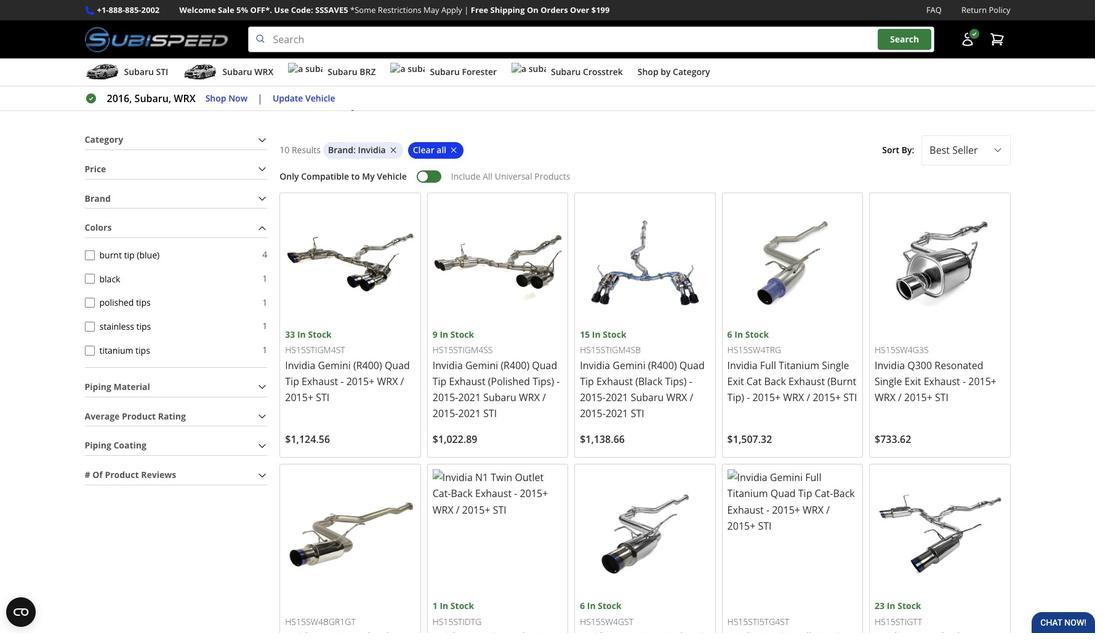 Task type: describe. For each thing, give the bounding box(es) containing it.
titanium tips button
[[85, 346, 94, 355]]

average product rating button
[[85, 407, 267, 426]]

subaru for subaru sti
[[124, 66, 154, 78]]

invidia n1 twin outlet cat-back exhaust - 2015+ wrx / 2015+ sti image
[[433, 470, 563, 600]]

a subaru sti thumbnail image image
[[85, 63, 119, 81]]

wrx for 2016 subaru wrx cat back exhaust system
[[179, 91, 208, 111]]

23
[[875, 600, 885, 612]]

invidia q300 resonated single exit exhaust - 2015+ wrx / 2015+ sti image
[[875, 198, 1005, 328]]

invidia gemini (r400) quad tip exhaust - 2015+ wrx / 2015+ sti image
[[285, 198, 415, 328]]

tips for stainless tips
[[136, 321, 151, 332]]

home image
[[85, 70, 94, 79]]

hs15sw4g3s
[[875, 344, 929, 356]]

clear
[[413, 144, 434, 156]]

stock for 6 in stock hs15sw4trg invidia full titanium single exit cat back exhaust (burnt tip) - 2015+ wrx / 2015+ sti
[[745, 329, 769, 340]]

- inside 6 in stock hs15sw4trg invidia full titanium single exit cat back exhaust (burnt tip) - 2015+ wrx / 2015+ sti
[[747, 391, 750, 404]]

hs15sw4g3s invidia q300 resonated single exit exhaust - 2015+ wrx / 2015+ sti
[[875, 344, 997, 404]]

subaru,
[[135, 92, 171, 105]]

crosstrek
[[583, 66, 623, 78]]

4
[[262, 249, 267, 260]]

of
[[92, 469, 103, 481]]

brand for brand : invidia
[[328, 144, 353, 156]]

1 horizontal spatial back
[[241, 91, 276, 111]]

wrx for 2016 subaru wrx
[[168, 69, 183, 80]]

gemini for (black
[[613, 359, 645, 372]]

hs15stigm4ss
[[433, 344, 493, 356]]

orders
[[541, 4, 568, 15]]

brand for brand
[[85, 192, 111, 204]]

off*.
[[250, 4, 272, 15]]

hs15sw4bgr1gt link
[[280, 464, 421, 633]]

products
[[534, 170, 570, 182]]

1 vertical spatial |
[[257, 92, 263, 105]]

a subaru crosstrek thumbnail image image
[[512, 63, 546, 81]]

15
[[580, 329, 590, 340]]

over
[[570, 4, 589, 15]]

update vehicle
[[273, 92, 335, 104]]

hs15sw4gst
[[580, 616, 633, 628]]

tips) for (black
[[665, 375, 687, 388]]

sti inside dropdown button
[[156, 66, 168, 78]]

in for 6 in stock hs15sw4gst
[[587, 600, 596, 612]]

+1-888-885-2002 link
[[97, 4, 160, 17]]

by
[[661, 66, 671, 78]]

stock for 1 in stock hs15stidtg
[[450, 600, 474, 612]]

apply
[[441, 4, 462, 15]]

quad for invidia gemini (r400) quad tip exhaust - 2015+ wrx / 2015+ sti
[[385, 359, 410, 372]]

q300
[[907, 359, 932, 372]]

invidia for invidia gemini (r400) quad tip exhaust - 2015+ wrx / 2015+ sti
[[285, 359, 315, 372]]

23 in stock hs15stigtt
[[875, 600, 922, 628]]

exhaust inside 33 in stock hs15stigm4st invidia gemini (r400) quad tip exhaust - 2015+ wrx / 2015+ sti
[[302, 375, 338, 388]]

stock for 6 in stock hs15sw4gst
[[598, 600, 621, 612]]

*some restrictions may apply | free shipping on orders over $199
[[350, 4, 610, 15]]

invidia n1 cat back exhaust with bead blasted piping titanium tip - 2015-2021 subaru wrx & sti image
[[285, 470, 415, 600]]

return policy link
[[961, 4, 1010, 17]]

6 in stock hs15sw4gst
[[580, 600, 633, 628]]

a subaru wrx thumbnail image image
[[183, 63, 218, 81]]

hs15sti5tg4st
[[727, 616, 789, 628]]

on
[[527, 4, 538, 15]]

piping for piping coating
[[85, 440, 111, 451]]

subaru sti
[[124, 66, 168, 78]]

(polished
[[488, 375, 530, 388]]

sti inside 6 in stock hs15sw4trg invidia full titanium single exit cat back exhaust (burnt tip) - 2015+ wrx / 2015+ sti
[[843, 391, 857, 404]]

update
[[273, 92, 303, 104]]

subaru wrx button
[[183, 61, 273, 86]]

invidia gemini full titanium quad tip cat-back exhaust - 2015+ wrx / 2015+ sti image
[[727, 470, 857, 600]]

stock for 15 in stock hs15stigm4sb invidia gemini (r400) quad tip exhaust (black tips) - 2015-2021 subaru wrx / 2015-2021 sti
[[603, 329, 626, 340]]

average
[[85, 410, 120, 422]]

only
[[280, 170, 299, 182]]

code:
[[291, 4, 313, 15]]

0 vertical spatial system
[[272, 69, 299, 80]]

by:
[[902, 144, 914, 156]]

category button
[[85, 131, 267, 149]]

single inside hs15sw4g3s invidia q300 resonated single exit exhaust - 2015+ wrx / 2015+ sti
[[875, 375, 902, 388]]

search
[[890, 33, 919, 45]]

*some
[[350, 4, 376, 15]]

5%
[[236, 4, 248, 15]]

invidia inside hs15sw4g3s invidia q300 resonated single exit exhaust - 2015+ wrx / 2015+ sti
[[875, 359, 905, 372]]

subaru forester
[[430, 66, 497, 78]]

all
[[483, 170, 493, 182]]

Select... button
[[922, 135, 1010, 165]]

invidia right :
[[358, 144, 386, 156]]

subaru crosstrek
[[551, 66, 623, 78]]

full
[[760, 359, 776, 372]]

/ inside 33 in stock hs15stigm4st invidia gemini (r400) quad tip exhaust - 2015+ wrx / 2015+ sti
[[400, 375, 404, 388]]

open widget image
[[6, 598, 36, 627]]

sti inside 9 in stock hs15stigm4ss invidia gemini (r400) quad tip exhaust (polished tips) - 2015-2021 subaru wrx / 2015-2021 sti
[[483, 407, 497, 420]]

$199
[[591, 4, 610, 15]]

wrx inside 33 in stock hs15stigm4st invidia gemini (r400) quad tip exhaust - 2015+ wrx / 2015+ sti
[[377, 375, 398, 388]]

subaru for subaru crosstrek
[[551, 66, 581, 78]]

universal
[[495, 170, 532, 182]]

hs15sw4bgr1gt
[[285, 616, 356, 628]]

cat inside 6 in stock hs15sw4trg invidia full titanium single exit cat back exhaust (burnt tip) - 2015+ wrx / 2015+ sti
[[746, 375, 762, 388]]

use
[[274, 4, 289, 15]]

titanium tips
[[99, 345, 150, 356]]

faq
[[926, 4, 942, 15]]

exit inside 6 in stock hs15sw4trg invidia full titanium single exit cat back exhaust (burnt tip) - 2015+ wrx / 2015+ sti
[[727, 375, 744, 388]]

9
[[433, 329, 437, 340]]

piping coating button
[[85, 437, 267, 456]]

1 inside 1 in stock hs15stidtg
[[433, 600, 437, 612]]

subaru for subaru wrx
[[222, 66, 252, 78]]

restrictions
[[378, 4, 421, 15]]

:
[[353, 144, 356, 156]]

# of product reviews
[[85, 469, 176, 481]]

subaru for subaru brz
[[328, 66, 357, 78]]

- inside 9 in stock hs15stigm4ss invidia gemini (r400) quad tip exhaust (polished tips) - 2015-2021 subaru wrx / 2015-2021 sti
[[557, 375, 560, 388]]

hs15sti5tg4st link
[[722, 464, 863, 633]]

0 horizontal spatial back
[[221, 69, 239, 80]]

6 for 6 in stock hs15sw4gst
[[580, 600, 585, 612]]

wrx inside subaru wrx dropdown button
[[254, 66, 273, 78]]

shop now
[[205, 92, 247, 104]]

clear all
[[413, 144, 446, 156]]

stock for 9 in stock hs15stigm4ss invidia gemini (r400) quad tip exhaust (polished tips) - 2015-2021 subaru wrx / 2015-2021 sti
[[450, 329, 474, 340]]

subaru for 2016 subaru wrx cat back exhaust system
[[122, 91, 175, 111]]

tips) for (polished
[[533, 375, 554, 388]]

return
[[961, 4, 987, 15]]

brz
[[360, 66, 376, 78]]

2016 subaru wrx link up subaru,
[[118, 69, 193, 80]]

invidia for invidia gemini (r400) quad tip exhaust (black tips) - 2015-2021 subaru wrx / 2015-2021 sti
[[580, 359, 610, 372]]

33
[[285, 329, 295, 340]]

quad for invidia gemini (r400) quad tip exhaust (black tips) - 2015-2021 subaru wrx / 2015-2021 sti
[[679, 359, 705, 372]]

1 vertical spatial cat
[[212, 91, 237, 111]]

sort by:
[[882, 144, 914, 156]]

/ inside hs15sw4g3s invidia q300 resonated single exit exhaust - 2015+ wrx / 2015+ sti
[[898, 391, 902, 404]]

select... image
[[993, 145, 1002, 155]]

/ inside 15 in stock hs15stigm4sb invidia gemini (r400) quad tip exhaust (black tips) - 2015-2021 subaru wrx / 2015-2021 sti
[[690, 391, 693, 404]]

(r400) for (black
[[648, 359, 677, 372]]

shipping
[[490, 4, 525, 15]]

sti inside 15 in stock hs15stigm4sb invidia gemini (r400) quad tip exhaust (black tips) - 2015-2021 subaru wrx / 2015-2021 sti
[[631, 407, 644, 420]]

product inside dropdown button
[[105, 469, 139, 481]]

subaru for subaru forester
[[430, 66, 460, 78]]

brand button
[[85, 189, 267, 208]]

welcome
[[179, 4, 216, 15]]

10 results
[[280, 144, 321, 156]]

material
[[114, 381, 150, 393]]

6 in stock hs15sw4trg invidia full titanium single exit cat back exhaust (burnt tip) - 2015+ wrx / 2015+ sti
[[727, 329, 857, 404]]

hs15sw4trg
[[727, 344, 781, 356]]

9 in stock hs15stigm4ss invidia gemini (r400) quad tip exhaust (polished tips) - 2015-2021 subaru wrx / 2015-2021 sti
[[433, 329, 560, 420]]

tips for polished tips
[[136, 297, 151, 309]]

subispeed logo image
[[85, 27, 228, 52]]

polished
[[99, 297, 134, 309]]

- inside 33 in stock hs15stigm4st invidia gemini (r400) quad tip exhaust - 2015+ wrx / 2015+ sti
[[341, 375, 344, 388]]

subaru for 2016 subaru wrx
[[138, 69, 166, 80]]

invidia n1 racing single exit exhaust titanium tip - 2015-2020 subaru wrx & sti image
[[580, 470, 710, 600]]

invidia n1 dual exhaust (stainless or titanium tips) - 2015+ wrx / 2015+ sti-titanium tips image
[[875, 470, 1005, 600]]

stainless
[[99, 321, 134, 332]]

subaru forester button
[[391, 61, 497, 86]]

(blue)
[[137, 249, 159, 261]]

subaru inside 9 in stock hs15stigm4ss invidia gemini (r400) quad tip exhaust (polished tips) - 2015-2021 subaru wrx / 2015-2021 sti
[[483, 391, 516, 404]]

exit inside hs15sw4g3s invidia q300 resonated single exit exhaust - 2015+ wrx / 2015+ sti
[[905, 375, 921, 388]]

invidia gemini (r400) quad tip exhaust (polished tips) - 2015-2021 subaru wrx / 2015-2021 sti image
[[433, 198, 563, 328]]

exhaust inside 9 in stock hs15stigm4ss invidia gemini (r400) quad tip exhaust (polished tips) - 2015-2021 subaru wrx / 2015-2021 sti
[[449, 375, 485, 388]]



Task type: locate. For each thing, give the bounding box(es) containing it.
2 tips) from the left
[[665, 375, 687, 388]]

exhaust down resonated
[[924, 375, 960, 388]]

invidia down hs15stigm4sb
[[580, 359, 610, 372]]

tip down "hs15stigm4ss"
[[433, 375, 446, 388]]

in for 15 in stock hs15stigm4sb invidia gemini (r400) quad tip exhaust (black tips) - 2015-2021 subaru wrx / 2015-2021 sti
[[592, 329, 601, 340]]

a subaru forester thumbnail image image
[[391, 63, 425, 81]]

- down resonated
[[963, 375, 966, 388]]

gemini down hs15stigm4sb
[[613, 359, 645, 372]]

2016 for 2016 subaru wrx
[[118, 69, 136, 80]]

average product rating
[[85, 410, 186, 422]]

exhaust down hs15stigm4st
[[302, 375, 338, 388]]

price button
[[85, 160, 267, 179]]

update vehicle button
[[273, 92, 335, 106]]

category
[[85, 134, 123, 145]]

0 horizontal spatial (r400)
[[353, 359, 382, 372]]

2021
[[458, 391, 481, 404], [606, 391, 628, 404], [458, 407, 481, 420], [606, 407, 628, 420]]

- right (polished
[[557, 375, 560, 388]]

1 tips) from the left
[[533, 375, 554, 388]]

in right 15
[[592, 329, 601, 340]]

1 horizontal spatial 6
[[727, 329, 732, 340]]

exit down q300
[[905, 375, 921, 388]]

1 horizontal spatial tips)
[[665, 375, 687, 388]]

sti
[[156, 66, 168, 78], [316, 391, 329, 404], [843, 391, 857, 404], [935, 391, 949, 404], [483, 407, 497, 420], [631, 407, 644, 420]]

stock for 33 in stock hs15stigm4st invidia gemini (r400) quad tip exhaust - 2015+ wrx / 2015+ sti
[[308, 329, 332, 340]]

shop by category button
[[638, 61, 710, 86]]

tips right polished
[[136, 297, 151, 309]]

back down full
[[764, 375, 786, 388]]

2 gemini from the left
[[465, 359, 498, 372]]

1 horizontal spatial (r400)
[[501, 359, 529, 372]]

1 vertical spatial vehicle
[[377, 170, 407, 182]]

2 vertical spatial tips
[[135, 345, 150, 356]]

2 horizontal spatial gemini
[[613, 359, 645, 372]]

subaru brz button
[[288, 61, 376, 86]]

product down 'material'
[[122, 410, 156, 422]]

cat down full
[[746, 375, 762, 388]]

0 horizontal spatial tips)
[[533, 375, 554, 388]]

include all universal products
[[451, 170, 570, 182]]

invidia down hs15sw4g3s
[[875, 359, 905, 372]]

subaru
[[138, 69, 166, 80], [122, 91, 175, 111]]

search button
[[878, 29, 931, 50]]

invidia inside 15 in stock hs15stigm4sb invidia gemini (r400) quad tip exhaust (black tips) - 2015-2021 subaru wrx / 2015-2021 sti
[[580, 359, 610, 372]]

invidia inside 9 in stock hs15stigm4ss invidia gemini (r400) quad tip exhaust (polished tips) - 2015-2021 subaru wrx / 2015-2021 sti
[[433, 359, 463, 372]]

cat down subaru wrx dropdown button
[[212, 91, 237, 111]]

2 horizontal spatial quad
[[679, 359, 705, 372]]

subaru down 2016 subaru wrx
[[122, 91, 175, 111]]

cat up shop now
[[207, 69, 219, 80]]

tip down hs15stigm4st
[[285, 375, 299, 388]]

stock inside 23 in stock hs15stigtt
[[898, 600, 921, 612]]

0 vertical spatial 2016
[[118, 69, 136, 80]]

invidia
[[358, 144, 386, 156], [285, 359, 315, 372], [433, 359, 463, 372], [580, 359, 610, 372], [727, 359, 757, 372], [875, 359, 905, 372]]

tip down hs15stigm4sb
[[580, 375, 594, 388]]

stock up hs15stigm4st
[[308, 329, 332, 340]]

invidia down hs15stigm4st
[[285, 359, 315, 372]]

gemini down hs15stigm4st
[[318, 359, 351, 372]]

gemini inside 9 in stock hs15stigm4ss invidia gemini (r400) quad tip exhaust (polished tips) - 2015-2021 subaru wrx / 2015-2021 sti
[[465, 359, 498, 372]]

6 inside 6 in stock hs15sw4trg invidia full titanium single exit cat back exhaust (burnt tip) - 2015+ wrx / 2015+ sti
[[727, 329, 732, 340]]

invidia down "hs15stigm4ss"
[[433, 359, 463, 372]]

tips right titanium
[[135, 345, 150, 356]]

wrx inside 6 in stock hs15sw4trg invidia full titanium single exit cat back exhaust (burnt tip) - 2015+ wrx / 2015+ sti
[[783, 391, 804, 404]]

2 horizontal spatial (r400)
[[648, 359, 677, 372]]

piping up of
[[85, 440, 111, 451]]

invidia full titanium single exit cat back exhaust (burnt tip) - 2015+ wrx / 2015+ sti image
[[727, 198, 857, 328]]

1 horizontal spatial shop
[[638, 66, 658, 78]]

$1,124.56
[[285, 433, 330, 446]]

shop left by
[[638, 66, 658, 78]]

invidia for invidia full titanium single exit cat back exhaust (burnt tip) - 2015+ wrx / 2015+ sti
[[727, 359, 757, 372]]

0 vertical spatial shop
[[638, 66, 658, 78]]

0 horizontal spatial exit
[[727, 375, 744, 388]]

1 for stainless
[[262, 320, 267, 332]]

stock up hs15sw4trg
[[745, 329, 769, 340]]

sti down resonated
[[935, 391, 949, 404]]

2016 up 2016,
[[118, 69, 136, 80]]

single up the (burnt
[[822, 359, 849, 372]]

shop by category
[[638, 66, 710, 78]]

1 vertical spatial single
[[875, 375, 902, 388]]

colors button
[[85, 219, 267, 238]]

0 vertical spatial |
[[464, 4, 469, 15]]

tips) inside 15 in stock hs15stigm4sb invidia gemini (r400) quad tip exhaust (black tips) - 2015-2021 subaru wrx / 2015-2021 sti
[[665, 375, 687, 388]]

exhaust inside 15 in stock hs15stigm4sb invidia gemini (r400) quad tip exhaust (black tips) - 2015-2021 subaru wrx / 2015-2021 sti
[[596, 375, 633, 388]]

wrx down a subaru wrx thumbnail image
[[179, 91, 208, 111]]

in for 33 in stock hs15stigm4st invidia gemini (r400) quad tip exhaust - 2015+ wrx / 2015+ sti
[[297, 329, 306, 340]]

exit up "tip)" at the bottom of page
[[727, 375, 744, 388]]

subaru crosstrek button
[[512, 61, 623, 86]]

2016 subaru wrx link up 2016, subaru, wrx
[[118, 69, 183, 80]]

gemini inside 33 in stock hs15stigm4st invidia gemini (r400) quad tip exhaust - 2015+ wrx / 2015+ sti
[[318, 359, 351, 372]]

2 quad from the left
[[532, 359, 557, 372]]

sti up subaru,
[[156, 66, 168, 78]]

titanium
[[99, 345, 133, 356]]

in inside 6 in stock hs15sw4trg invidia full titanium single exit cat back exhaust (burnt tip) - 2015+ wrx / 2015+ sti
[[734, 329, 743, 340]]

tip inside 9 in stock hs15stigm4ss invidia gemini (r400) quad tip exhaust (polished tips) - 2015-2021 subaru wrx / 2015-2021 sti
[[433, 375, 446, 388]]

tips)
[[533, 375, 554, 388], [665, 375, 687, 388]]

tip)
[[727, 391, 744, 404]]

brand inside dropdown button
[[85, 192, 111, 204]]

shop left now
[[205, 92, 226, 104]]

quad inside 15 in stock hs15stigm4sb invidia gemini (r400) quad tip exhaust (black tips) - 2015-2021 subaru wrx / 2015-2021 sti
[[679, 359, 705, 372]]

exhaust down a subaru brz thumbnail image
[[280, 91, 339, 111]]

885-
[[125, 4, 141, 15]]

2002
[[141, 4, 160, 15]]

/ inside 9 in stock hs15stigm4ss invidia gemini (r400) quad tip exhaust (polished tips) - 2015-2021 subaru wrx / 2015-2021 sti
[[542, 391, 546, 404]]

stock inside 15 in stock hs15stigm4sb invidia gemini (r400) quad tip exhaust (black tips) - 2015-2021 subaru wrx / 2015-2021 sti
[[603, 329, 626, 340]]

in up hs15sw4gst
[[587, 600, 596, 612]]

in up hs15sw4trg
[[734, 329, 743, 340]]

system up update
[[272, 69, 299, 80]]

in
[[297, 329, 306, 340], [440, 329, 448, 340], [592, 329, 601, 340], [734, 329, 743, 340], [440, 600, 448, 612], [587, 600, 596, 612], [887, 600, 895, 612]]

in inside 15 in stock hs15stigm4sb invidia gemini (r400) quad tip exhaust (black tips) - 2015-2021 subaru wrx / 2015-2021 sti
[[592, 329, 601, 340]]

exhaust down titanium
[[789, 375, 825, 388]]

tips) right (polished
[[533, 375, 554, 388]]

1 tip from the left
[[285, 375, 299, 388]]

all
[[437, 144, 446, 156]]

sale
[[218, 4, 234, 15]]

free
[[471, 4, 488, 15]]

| right now
[[257, 92, 263, 105]]

1 vertical spatial product
[[105, 469, 139, 481]]

black
[[99, 273, 120, 285]]

wrx inside hs15sw4g3s invidia q300 resonated single exit exhaust - 2015+ wrx / 2015+ sti
[[875, 391, 896, 404]]

- right "tip)" at the bottom of page
[[747, 391, 750, 404]]

tips right stainless
[[136, 321, 151, 332]]

1 vertical spatial 6
[[580, 600, 585, 612]]

button image
[[960, 32, 975, 47]]

888-
[[109, 4, 125, 15]]

stock for 23 in stock hs15stigtt
[[898, 600, 921, 612]]

1 horizontal spatial brand
[[328, 144, 353, 156]]

vehicle right my
[[377, 170, 407, 182]]

exhaust up now
[[241, 69, 270, 80]]

1 horizontal spatial vehicle
[[377, 170, 407, 182]]

sti down (polished
[[483, 407, 497, 420]]

2016 subaru wrx
[[118, 69, 183, 80]]

1 gemini from the left
[[318, 359, 351, 372]]

piping coating
[[85, 440, 146, 451]]

product inside "dropdown button"
[[122, 410, 156, 422]]

black button
[[85, 274, 94, 284]]

6 up hs15sw4trg
[[727, 329, 732, 340]]

+1-
[[97, 4, 109, 15]]

sti down the (burnt
[[843, 391, 857, 404]]

1 vertical spatial system
[[343, 91, 396, 111]]

shop inside "shop by category" dropdown button
[[638, 66, 658, 78]]

1 vertical spatial subaru
[[122, 91, 175, 111]]

$1,022.89
[[433, 433, 477, 446]]

subaru wrx
[[222, 66, 273, 78]]

shop for shop by category
[[638, 66, 658, 78]]

wrx up subaru,
[[168, 69, 183, 80]]

hs15stigm4sb
[[580, 344, 641, 356]]

stock
[[308, 329, 332, 340], [450, 329, 474, 340], [603, 329, 626, 340], [745, 329, 769, 340], [450, 600, 474, 612], [598, 600, 621, 612], [898, 600, 921, 612]]

0 vertical spatial subaru
[[138, 69, 166, 80]]

wrx
[[168, 69, 183, 80], [179, 91, 208, 111]]

1 vertical spatial wrx
[[179, 91, 208, 111]]

2 (r400) from the left
[[501, 359, 529, 372]]

6 for 6 in stock hs15sw4trg invidia full titanium single exit cat back exhaust (burnt tip) - 2015+ wrx / 2015+ sti
[[727, 329, 732, 340]]

1 for polished
[[262, 296, 267, 308]]

(r400)
[[353, 359, 382, 372], [501, 359, 529, 372], [648, 359, 677, 372]]

tip for invidia gemini (r400) quad tip exhaust (polished tips) - 2015-2021 subaru wrx / 2015-2021 sti
[[433, 375, 446, 388]]

0 vertical spatial brand
[[328, 144, 353, 156]]

1 horizontal spatial exit
[[905, 375, 921, 388]]

piping for piping material
[[85, 381, 111, 393]]

policy
[[989, 4, 1010, 15]]

single down hs15sw4g3s
[[875, 375, 902, 388]]

$1,138.66
[[580, 433, 625, 446]]

(r400) inside 15 in stock hs15stigm4sb invidia gemini (r400) quad tip exhaust (black tips) - 2015-2021 subaru wrx / 2015-2021 sti
[[648, 359, 677, 372]]

stock up hs15sw4gst
[[598, 600, 621, 612]]

exhaust inside hs15sw4g3s invidia q300 resonated single exit exhaust - 2015+ wrx / 2015+ sti
[[924, 375, 960, 388]]

(r400) inside 33 in stock hs15stigm4st invidia gemini (r400) quad tip exhaust - 2015+ wrx / 2015+ sti
[[353, 359, 382, 372]]

0 vertical spatial 6
[[727, 329, 732, 340]]

in inside 6 in stock hs15sw4gst
[[587, 600, 596, 612]]

back up shop now
[[221, 69, 239, 80]]

in right 9
[[440, 329, 448, 340]]

0 horizontal spatial |
[[257, 92, 263, 105]]

stock inside 6 in stock hs15sw4gst
[[598, 600, 621, 612]]

3 quad from the left
[[679, 359, 705, 372]]

0 vertical spatial single
[[822, 359, 849, 372]]

search input field
[[248, 27, 934, 52]]

stock up hs15stigtt
[[898, 600, 921, 612]]

in for 9 in stock hs15stigm4ss invidia gemini (r400) quad tip exhaust (polished tips) - 2015-2021 subaru wrx / 2015-2021 sti
[[440, 329, 448, 340]]

subaru brz
[[328, 66, 376, 78]]

in inside 9 in stock hs15stigm4ss invidia gemini (r400) quad tip exhaust (polished tips) - 2015-2021 subaru wrx / 2015-2021 sti
[[440, 329, 448, 340]]

piping up average
[[85, 381, 111, 393]]

subaru inside 'dropdown button'
[[430, 66, 460, 78]]

tips) right (black
[[665, 375, 687, 388]]

brand up colors
[[85, 192, 111, 204]]

3 tip from the left
[[580, 375, 594, 388]]

shop for shop now
[[205, 92, 226, 104]]

subaru left crosstrek
[[551, 66, 581, 78]]

2 horizontal spatial back
[[764, 375, 786, 388]]

2 vertical spatial cat
[[746, 375, 762, 388]]

wrx inside 9 in stock hs15stigm4ss invidia gemini (r400) quad tip exhaust (polished tips) - 2015-2021 subaru wrx / 2015-2021 sti
[[519, 391, 540, 404]]

subaru left brz
[[328, 66, 357, 78]]

polished tips
[[99, 297, 151, 309]]

only compatible to my vehicle
[[280, 170, 407, 182]]

/ inside 6 in stock hs15sw4trg invidia full titanium single exit cat back exhaust (burnt tip) - 2015+ wrx / 2015+ sti
[[807, 391, 810, 404]]

/
[[104, 68, 108, 81], [193, 68, 197, 81], [400, 375, 404, 388], [542, 391, 546, 404], [690, 391, 693, 404], [807, 391, 810, 404], [898, 391, 902, 404]]

price
[[85, 163, 106, 175]]

coating
[[114, 440, 146, 451]]

2 exit from the left
[[905, 375, 921, 388]]

invidia down hs15sw4trg
[[727, 359, 757, 372]]

stock up hs15stidtg
[[450, 600, 474, 612]]

1 vertical spatial piping
[[85, 440, 111, 451]]

in inside 1 in stock hs15stidtg
[[440, 600, 448, 612]]

in for 23 in stock hs15stigtt
[[887, 600, 895, 612]]

3 gemini from the left
[[613, 359, 645, 372]]

sti inside hs15sw4g3s invidia q300 resonated single exit exhaust - 2015+ wrx / 2015+ sti
[[935, 391, 949, 404]]

to
[[351, 170, 360, 182]]

1 for titanium
[[262, 344, 267, 356]]

2 piping from the top
[[85, 440, 111, 451]]

quad inside 9 in stock hs15stigm4ss invidia gemini (r400) quad tip exhaust (polished tips) - 2015-2021 subaru wrx / 2015-2021 sti
[[532, 359, 557, 372]]

2 tip from the left
[[433, 375, 446, 388]]

- right (black
[[689, 375, 692, 388]]

category
[[673, 66, 710, 78]]

tip inside 15 in stock hs15stigm4sb invidia gemini (r400) quad tip exhaust (black tips) - 2015-2021 subaru wrx / 2015-2021 sti
[[580, 375, 594, 388]]

sssave5
[[315, 4, 348, 15]]

(r400) for -
[[353, 359, 382, 372]]

2016, subaru, wrx
[[107, 92, 196, 105]]

system
[[272, 69, 299, 80], [343, 91, 396, 111]]

invidia inside 33 in stock hs15stigm4st invidia gemini (r400) quad tip exhaust - 2015+ wrx / 2015+ sti
[[285, 359, 315, 372]]

stainless tips button
[[85, 322, 94, 332]]

0 vertical spatial product
[[122, 410, 156, 422]]

3 (r400) from the left
[[648, 359, 677, 372]]

0 vertical spatial tips
[[136, 297, 151, 309]]

burnt tip (blue)
[[99, 249, 159, 261]]

1 in stock hs15stidtg
[[433, 600, 482, 628]]

in for 6 in stock hs15sw4trg invidia full titanium single exit cat back exhaust (burnt tip) - 2015+ wrx / 2015+ sti
[[734, 329, 743, 340]]

a subaru brz thumbnail image image
[[288, 63, 323, 81]]

(r400) inside 9 in stock hs15stigm4ss invidia gemini (r400) quad tip exhaust (polished tips) - 2015-2021 subaru wrx / 2015-2021 sti
[[501, 359, 529, 372]]

vehicle
[[305, 92, 335, 104], [377, 170, 407, 182]]

vehicle inside button
[[305, 92, 335, 104]]

gemini for (polished
[[465, 359, 498, 372]]

system down brz
[[343, 91, 396, 111]]

2016
[[118, 69, 136, 80], [85, 91, 118, 111]]

stock inside 9 in stock hs15stigm4ss invidia gemini (r400) quad tip exhaust (polished tips) - 2015-2021 subaru wrx / 2015-2021 sti
[[450, 329, 474, 340]]

in right 33
[[297, 329, 306, 340]]

0 vertical spatial back
[[221, 69, 239, 80]]

subaru up 2016, subaru, wrx
[[138, 69, 166, 80]]

1 (r400) from the left
[[353, 359, 382, 372]]

subaru up now
[[222, 66, 252, 78]]

compatible
[[301, 170, 349, 182]]

1 quad from the left
[[385, 359, 410, 372]]

1 horizontal spatial tip
[[433, 375, 446, 388]]

1 vertical spatial back
[[241, 91, 276, 111]]

1 horizontal spatial |
[[464, 4, 469, 15]]

in inside 33 in stock hs15stigm4st invidia gemini (r400) quad tip exhaust - 2015+ wrx / 2015+ sti
[[297, 329, 306, 340]]

1 vertical spatial brand
[[85, 192, 111, 204]]

0 horizontal spatial tip
[[285, 375, 299, 388]]

in inside 23 in stock hs15stigtt
[[887, 600, 895, 612]]

stainless tips
[[99, 321, 151, 332]]

- inside hs15sw4g3s invidia q300 resonated single exit exhaust - 2015+ wrx / 2015+ sti
[[963, 375, 966, 388]]

stock up "hs15stigm4ss"
[[450, 329, 474, 340]]

may
[[424, 4, 439, 15]]

exhaust inside 6 in stock hs15sw4trg invidia full titanium single exit cat back exhaust (burnt tip) - 2015+ wrx / 2015+ sti
[[789, 375, 825, 388]]

colors
[[85, 222, 112, 234]]

stock inside 33 in stock hs15stigm4st invidia gemini (r400) quad tip exhaust - 2015+ wrx / 2015+ sti
[[308, 329, 332, 340]]

gemini for -
[[318, 359, 351, 372]]

sti up $1,124.56
[[316, 391, 329, 404]]

0 vertical spatial piping
[[85, 381, 111, 393]]

tip for invidia gemini (r400) quad tip exhaust (black tips) - 2015-2021 subaru wrx / 2015-2021 sti
[[580, 375, 594, 388]]

sti inside 33 in stock hs15stigm4st invidia gemini (r400) quad tip exhaust - 2015+ wrx / 2015+ sti
[[316, 391, 329, 404]]

6 up hs15sw4gst
[[580, 600, 585, 612]]

invidia gemini (r400) quad tip exhaust (black tips) - 2015-2021 subaru wrx / 2015-2021 sti image
[[580, 198, 710, 328]]

back down cat back exhaust system link in the top of the page
[[241, 91, 276, 111]]

quad inside 33 in stock hs15stigm4st invidia gemini (r400) quad tip exhaust - 2015+ wrx / 2015+ sti
[[385, 359, 410, 372]]

tips for titanium tips
[[135, 345, 150, 356]]

hs15stigtt
[[875, 616, 922, 628]]

1 vertical spatial tips
[[136, 321, 151, 332]]

tips) inside 9 in stock hs15stigm4ss invidia gemini (r400) quad tip exhaust (polished tips) - 2015-2021 subaru wrx / 2015-2021 sti
[[533, 375, 554, 388]]

single inside 6 in stock hs15sw4trg invidia full titanium single exit cat back exhaust (burnt tip) - 2015+ wrx / 2015+ sti
[[822, 359, 849, 372]]

subaru up 2016, subaru, wrx
[[124, 66, 154, 78]]

tip for invidia gemini (r400) quad tip exhaust - 2015+ wrx / 2015+ sti
[[285, 375, 299, 388]]

in for 1 in stock hs15stidtg
[[440, 600, 448, 612]]

1 vertical spatial shop
[[205, 92, 226, 104]]

0 vertical spatial vehicle
[[305, 92, 335, 104]]

0 horizontal spatial gemini
[[318, 359, 351, 372]]

0 horizontal spatial vehicle
[[305, 92, 335, 104]]

shop
[[638, 66, 658, 78], [205, 92, 226, 104]]

subaru left forester
[[430, 66, 460, 78]]

(burnt
[[827, 375, 856, 388]]

reviews
[[141, 469, 176, 481]]

forester
[[462, 66, 497, 78]]

2 horizontal spatial tip
[[580, 375, 594, 388]]

exhaust down hs15stigm4sb
[[596, 375, 633, 388]]

invidia for invidia gemini (r400) quad tip exhaust (polished tips) - 2015-2021 subaru wrx / 2015-2021 sti
[[433, 359, 463, 372]]

gemini
[[318, 359, 351, 372], [465, 359, 498, 372], [613, 359, 645, 372]]

subaru down (black
[[631, 391, 664, 404]]

2016 down a subaru sti thumbnail image
[[85, 91, 118, 111]]

| left "free" in the top of the page
[[464, 4, 469, 15]]

1 horizontal spatial system
[[343, 91, 396, 111]]

stock inside 6 in stock hs15sw4trg invidia full titanium single exit cat back exhaust (burnt tip) - 2015+ wrx / 2015+ sti
[[745, 329, 769, 340]]

2 vertical spatial back
[[764, 375, 786, 388]]

product
[[122, 410, 156, 422], [105, 469, 139, 481]]

0 horizontal spatial brand
[[85, 192, 111, 204]]

- down hs15stigm4st
[[341, 375, 344, 388]]

piping material
[[85, 381, 150, 393]]

gemini down "hs15stigm4ss"
[[465, 359, 498, 372]]

vehicle down subaru brz dropdown button at the left top of page
[[305, 92, 335, 104]]

tip inside 33 in stock hs15stigm4st invidia gemini (r400) quad tip exhaust - 2015+ wrx / 2015+ sti
[[285, 375, 299, 388]]

0 horizontal spatial shop
[[205, 92, 226, 104]]

1 horizontal spatial quad
[[532, 359, 557, 372]]

back
[[221, 69, 239, 80], [241, 91, 276, 111], [764, 375, 786, 388]]

gemini inside 15 in stock hs15stigm4sb invidia gemini (r400) quad tip exhaust (black tips) - 2015-2021 subaru wrx / 2015-2021 sti
[[613, 359, 645, 372]]

hs15stidtg
[[433, 616, 482, 628]]

burnt tip (blue) button
[[85, 250, 94, 260]]

0 vertical spatial cat
[[207, 69, 219, 80]]

0 horizontal spatial 6
[[580, 600, 585, 612]]

1 piping from the top
[[85, 381, 111, 393]]

1 vertical spatial 2016
[[85, 91, 118, 111]]

product right of
[[105, 469, 139, 481]]

0 horizontal spatial single
[[822, 359, 849, 372]]

1 exit from the left
[[727, 375, 744, 388]]

1 horizontal spatial gemini
[[465, 359, 498, 372]]

+1-888-885-2002
[[97, 4, 160, 15]]

back inside 6 in stock hs15sw4trg invidia full titanium single exit cat back exhaust (burnt tip) - 2015+ wrx / 2015+ sti
[[764, 375, 786, 388]]

exhaust down "hs15stigm4ss"
[[449, 375, 485, 388]]

invidia inside 6 in stock hs15sw4trg invidia full titanium single exit cat back exhaust (burnt tip) - 2015+ wrx / 2015+ sti
[[727, 359, 757, 372]]

shop inside shop now link
[[205, 92, 226, 104]]

2016 for 2016 subaru wrx cat back exhaust system
[[85, 91, 118, 111]]

0 horizontal spatial quad
[[385, 359, 410, 372]]

in right 23
[[887, 600, 895, 612]]

0 horizontal spatial system
[[272, 69, 299, 80]]

(black
[[635, 375, 662, 388]]

brand
[[328, 144, 353, 156], [85, 192, 111, 204]]

in up hs15stidtg
[[440, 600, 448, 612]]

subaru
[[124, 66, 154, 78], [222, 66, 252, 78], [328, 66, 357, 78], [430, 66, 460, 78], [551, 66, 581, 78], [483, 391, 516, 404], [631, 391, 664, 404]]

0 vertical spatial wrx
[[168, 69, 183, 80]]

sti down (black
[[631, 407, 644, 420]]

- inside 15 in stock hs15stigm4sb invidia gemini (r400) quad tip exhaust (black tips) - 2015-2021 subaru wrx / 2015-2021 sti
[[689, 375, 692, 388]]

# of product reviews button
[[85, 466, 267, 485]]

$733.62
[[875, 433, 911, 446]]

welcome sale 5% off*. use code: sssave5
[[179, 4, 348, 15]]

33 in stock hs15stigm4st invidia gemini (r400) quad tip exhaust - 2015+ wrx / 2015+ sti
[[285, 329, 410, 404]]

1 horizontal spatial single
[[875, 375, 902, 388]]

subaru down (polished
[[483, 391, 516, 404]]

polished tips button
[[85, 298, 94, 308]]

subaru inside 15 in stock hs15stigm4sb invidia gemini (r400) quad tip exhaust (black tips) - 2015-2021 subaru wrx / 2015-2021 sti
[[631, 391, 664, 404]]

brand up only compatible to my vehicle
[[328, 144, 353, 156]]

subaru sti button
[[85, 61, 168, 86]]

quad for invidia gemini (r400) quad tip exhaust (polished tips) - 2015-2021 subaru wrx / 2015-2021 sti
[[532, 359, 557, 372]]

cat back exhaust system link
[[207, 69, 309, 80]]

wrx inside 15 in stock hs15stigm4sb invidia gemini (r400) quad tip exhaust (black tips) - 2015-2021 subaru wrx / 2015-2021 sti
[[666, 391, 687, 404]]

(r400) for (polished
[[501, 359, 529, 372]]

stock inside 1 in stock hs15stidtg
[[450, 600, 474, 612]]

tip
[[124, 249, 135, 261]]

6 inside 6 in stock hs15sw4gst
[[580, 600, 585, 612]]

stock up hs15stigm4sb
[[603, 329, 626, 340]]



Task type: vqa. For each thing, say whether or not it's contained in the screenshot.
the serve.
no



